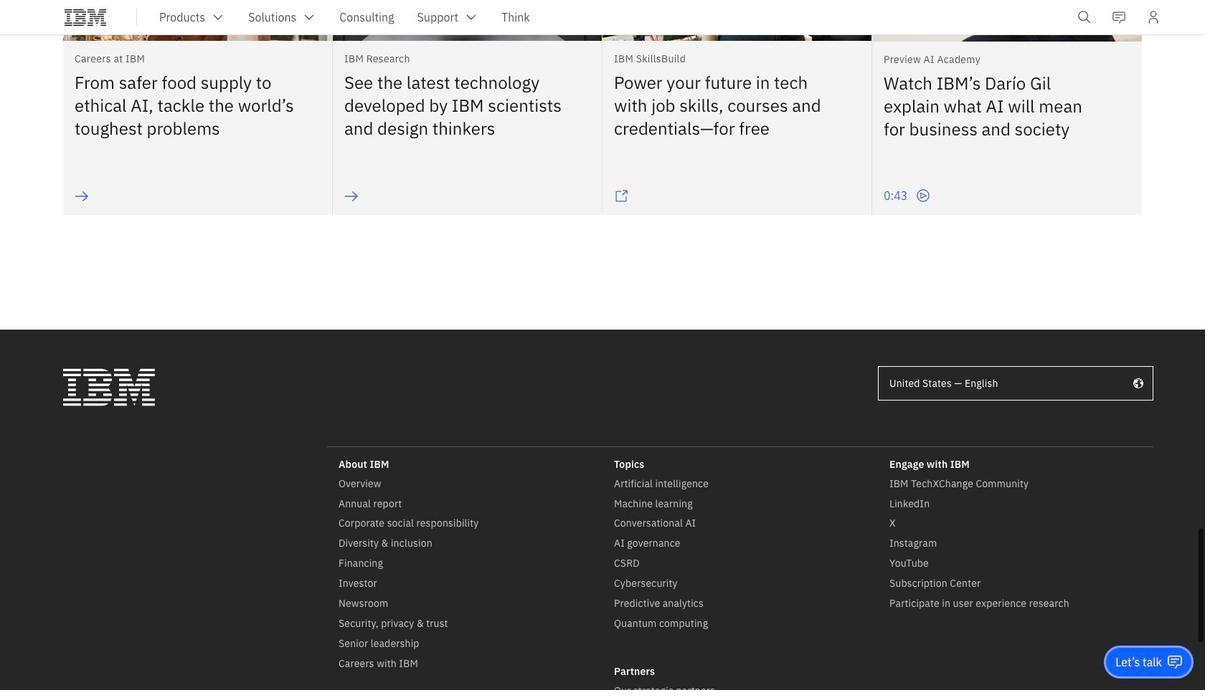 Task type: vqa. For each thing, say whether or not it's contained in the screenshot.
Test region
no



Task type: locate. For each thing, give the bounding box(es) containing it.
let's talk element
[[1116, 655, 1162, 671]]



